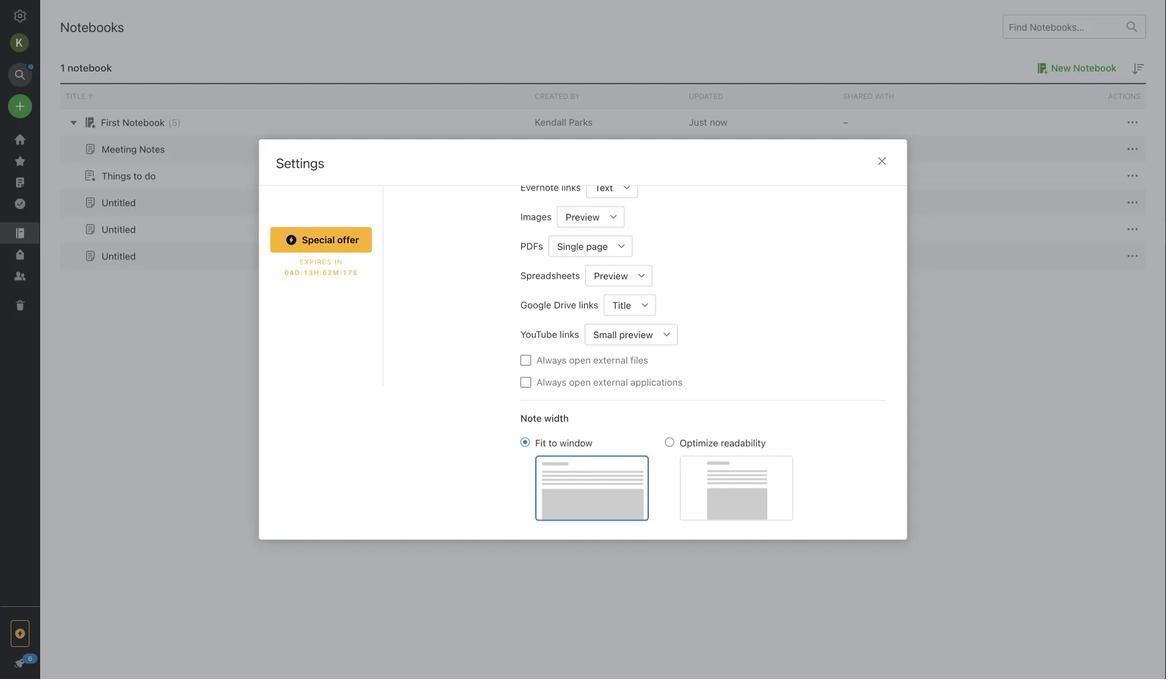 Task type: describe. For each thing, give the bounding box(es) containing it.
title
[[612, 300, 631, 311]]

updated button
[[684, 84, 838, 108]]

3 untitled row from the top
[[60, 243, 1146, 270]]

just for –
[[689, 117, 707, 128]]

now for only you
[[710, 144, 728, 155]]

Fit to window radio
[[520, 438, 530, 447]]

window
[[559, 438, 592, 449]]

page
[[586, 241, 607, 252]]

to for things
[[133, 170, 142, 181]]

google drive links
[[520, 299, 598, 310]]

Choose default view option for Google Drive links field
[[603, 294, 656, 316]]

Always open external files checkbox
[[520, 355, 531, 366]]

optimize
[[679, 438, 718, 449]]

just for only you
[[689, 144, 707, 155]]

only you
[[843, 144, 881, 155]]

4 parks from the top
[[569, 224, 593, 235]]

Find Notebooks… text field
[[1004, 16, 1119, 38]]

actions
[[1108, 92, 1141, 101]]

untitled button for second the untitled row from the bottom
[[82, 221, 136, 237]]

youtube links
[[520, 329, 579, 340]]

things to do button
[[82, 168, 156, 184]]

small preview
[[593, 329, 653, 340]]

untitled for first cell from the top
[[102, 197, 136, 208]]

preview button for spreadsheets
[[585, 265, 631, 286]]

things to do row
[[60, 163, 1146, 189]]

title button
[[603, 294, 634, 316]]

option group containing fit to window
[[520, 436, 793, 521]]

width
[[544, 413, 568, 424]]

evernote links
[[520, 182, 580, 193]]

settings image
[[12, 8, 28, 24]]

–
[[843, 117, 848, 128]]

links for evernote links
[[561, 182, 580, 193]]

parks inside meeting notes row
[[569, 144, 593, 155]]

04d:13h:02m:17s
[[284, 269, 358, 276]]

kendall parks inside meeting notes row
[[535, 144, 593, 155]]

things
[[102, 170, 131, 181]]

title
[[66, 92, 86, 101]]

meeting notes button
[[82, 141, 165, 157]]

expires in 04d:13h:02m:17s
[[284, 258, 358, 276]]

special
[[302, 234, 335, 245]]

single page button
[[548, 235, 611, 257]]

only
[[843, 144, 863, 155]]

first notebook ( 5 )
[[101, 117, 181, 128]]

untitled for second cell from the bottom of the notebooks element
[[102, 224, 136, 235]]

kendall inside first notebook row
[[535, 117, 566, 128]]

close image
[[874, 153, 890, 169]]

1 untitled row from the top
[[60, 189, 1146, 216]]

in
[[334, 258, 342, 266]]

created by button
[[529, 84, 684, 108]]

single page
[[557, 241, 607, 252]]

do
[[145, 170, 156, 181]]

Choose default view option for YouTube links field
[[584, 324, 677, 345]]

2 cell from the top
[[838, 216, 992, 243]]

Choose default view option for Spreadsheets field
[[585, 265, 652, 286]]

small preview button
[[584, 324, 656, 345]]

preview for spreadsheets
[[594, 270, 628, 281]]

just now for only you
[[689, 144, 728, 155]]

new notebook button
[[1032, 60, 1117, 76]]

5 kendall parks from the top
[[535, 251, 593, 262]]

kendall for third cell
[[535, 251, 566, 262]]

you
[[865, 144, 881, 155]]

1 vertical spatial links
[[579, 299, 598, 310]]

shared with
[[843, 92, 894, 101]]

shared with button
[[838, 84, 992, 108]]

kendall for first cell from the top
[[535, 197, 566, 208]]

always for always open external applications
[[536, 377, 566, 388]]

Always open external applications checkbox
[[520, 377, 531, 388]]

text
[[595, 182, 613, 193]]

black friday offer image
[[12, 626, 28, 642]]

expires
[[299, 258, 332, 266]]

offer
[[337, 234, 359, 245]]

kendall parks inside first notebook row
[[535, 117, 593, 128]]

new
[[1051, 63, 1071, 74]]

things to do
[[102, 170, 156, 181]]

applications
[[630, 377, 682, 388]]

notebook
[[67, 62, 112, 74]]

special offer
[[302, 234, 359, 245]]

links for youtube links
[[559, 329, 579, 340]]

first
[[101, 117, 120, 128]]

notebooks
[[60, 19, 124, 34]]

untitled button for 3rd the untitled row from the top of the notebooks element
[[82, 248, 136, 264]]

Choose default view option for Images field
[[557, 206, 624, 227]]

1 cell from the top
[[838, 189, 992, 216]]

to for fit
[[548, 438, 557, 449]]

Choose default view option for PDFs field
[[548, 235, 632, 257]]

untitled button for 1st the untitled row
[[82, 195, 136, 211]]

fit
[[535, 438, 546, 449]]

kendall for second cell from the bottom of the notebooks element
[[535, 224, 566, 235]]

kendall inside meeting notes row
[[535, 144, 566, 155]]

2 untitled row from the top
[[60, 216, 1146, 243]]

5 parks from the top
[[569, 251, 593, 262]]



Task type: locate. For each thing, give the bounding box(es) containing it.
open for always open external applications
[[569, 377, 590, 388]]

external
[[593, 355, 628, 366], [593, 377, 628, 388]]

2 always from the top
[[536, 377, 566, 388]]

notebook right new in the top right of the page
[[1073, 63, 1117, 74]]

Choose default view option for Evernote links field
[[586, 177, 637, 198]]

row group containing kendall parks
[[60, 109, 1146, 270]]

1 kendall from the top
[[535, 117, 566, 128]]

links
[[561, 182, 580, 193], [579, 299, 598, 310], [559, 329, 579, 340]]

open
[[569, 355, 590, 366], [569, 377, 590, 388]]

untitled row
[[60, 189, 1146, 216], [60, 216, 1146, 243], [60, 243, 1146, 270]]

(
[[168, 117, 172, 128]]

notebook for first
[[122, 117, 165, 128]]

open up always open external applications
[[569, 355, 590, 366]]

notebook left the (
[[122, 117, 165, 128]]

1 vertical spatial now
[[710, 144, 728, 155]]

external up always open external applications
[[593, 355, 628, 366]]

preview button
[[557, 206, 603, 227], [585, 265, 631, 286]]

kendall up spreadsheets
[[535, 251, 566, 262]]

special offer button
[[270, 227, 372, 253]]

1 vertical spatial just
[[689, 144, 707, 155]]

notes
[[139, 144, 165, 155]]

4 kendall parks from the top
[[535, 224, 593, 235]]

0 horizontal spatial notebook
[[122, 117, 165, 128]]

1 parks from the top
[[569, 117, 593, 128]]

small
[[593, 329, 616, 340]]

just now inside first notebook row
[[689, 117, 728, 128]]

preview up single page
[[565, 211, 599, 222]]

now inside first notebook row
[[710, 117, 728, 128]]

preview
[[619, 329, 653, 340]]

pdfs
[[520, 241, 543, 252]]

to left do
[[133, 170, 142, 181]]

2 external from the top
[[593, 377, 628, 388]]

kendall
[[535, 117, 566, 128], [535, 144, 566, 155], [535, 197, 566, 208], [535, 224, 566, 235], [535, 251, 566, 262]]

kendall parks up single
[[535, 224, 593, 235]]

notebook inside new notebook button
[[1073, 63, 1117, 74]]

to inside button
[[133, 170, 142, 181]]

untitled button
[[82, 195, 136, 211], [82, 221, 136, 237], [82, 248, 136, 264]]

text button
[[586, 177, 616, 198]]

preview
[[565, 211, 599, 222], [594, 270, 628, 281]]

home image
[[12, 132, 28, 148]]

2 kendall from the top
[[535, 144, 566, 155]]

first notebook row
[[60, 109, 1146, 136]]

updated
[[689, 92, 723, 101]]

1 horizontal spatial to
[[548, 438, 557, 449]]

1 kendall parks from the top
[[535, 117, 593, 128]]

0 vertical spatial links
[[561, 182, 580, 193]]

preview button for images
[[557, 206, 603, 227]]

0 vertical spatial just
[[689, 117, 707, 128]]

just now for –
[[689, 117, 728, 128]]

note
[[520, 413, 541, 424]]

untitled for third cell
[[102, 251, 136, 262]]

1 vertical spatial notebook
[[122, 117, 165, 128]]

to right fit
[[548, 438, 557, 449]]

option group
[[520, 436, 793, 521]]

new notebook
[[1051, 63, 1117, 74]]

shared
[[843, 92, 873, 101]]

links left text button in the top of the page
[[561, 182, 580, 193]]

5
[[172, 117, 177, 128]]

1 untitled from the top
[[102, 197, 136, 208]]

meeting notes row
[[60, 136, 1146, 163]]

1
[[60, 62, 65, 74]]

2 open from the top
[[569, 377, 590, 388]]

tab list
[[400, 46, 509, 386]]

preview button up single page button
[[557, 206, 603, 227]]

kendall parks
[[535, 117, 593, 128], [535, 144, 593, 155], [535, 197, 593, 208], [535, 224, 593, 235], [535, 251, 593, 262]]

0 vertical spatial external
[[593, 355, 628, 366]]

now inside meeting notes row
[[710, 144, 728, 155]]

fit to window
[[535, 438, 592, 449]]

files
[[630, 355, 648, 366]]

3 parks from the top
[[569, 197, 593, 208]]

to
[[133, 170, 142, 181], [548, 438, 557, 449]]

2 vertical spatial untitled button
[[82, 248, 136, 264]]

0 vertical spatial to
[[133, 170, 142, 181]]

meeting
[[102, 144, 137, 155]]

always open external applications
[[536, 377, 682, 388]]

always
[[536, 355, 566, 366], [536, 377, 566, 388]]

2 parks from the top
[[569, 144, 593, 155]]

with
[[875, 92, 894, 101]]

kendall down created
[[535, 117, 566, 128]]

1 vertical spatial external
[[593, 377, 628, 388]]

to inside option group
[[548, 438, 557, 449]]

1 always from the top
[[536, 355, 566, 366]]

kendall parks down created by
[[535, 117, 593, 128]]

0 vertical spatial just now
[[689, 117, 728, 128]]

meeting notes
[[102, 144, 165, 155]]

1 vertical spatial just now
[[689, 144, 728, 155]]

kendall down images
[[535, 224, 566, 235]]

1 open from the top
[[569, 355, 590, 366]]

0 vertical spatial untitled button
[[82, 195, 136, 211]]

1 vertical spatial always
[[536, 377, 566, 388]]

2 untitled from the top
[[102, 224, 136, 235]]

kendall parks up evernote links
[[535, 144, 593, 155]]

4 kendall from the top
[[535, 224, 566, 235]]

2 untitled button from the top
[[82, 221, 136, 237]]

3 kendall from the top
[[535, 197, 566, 208]]

links down drive
[[559, 329, 579, 340]]

always right always open external files checkbox
[[536, 355, 566, 366]]

readability
[[720, 438, 765, 449]]

3 untitled button from the top
[[82, 248, 136, 264]]

3 kendall parks from the top
[[535, 197, 593, 208]]

1 vertical spatial open
[[569, 377, 590, 388]]

single
[[557, 241, 583, 252]]

open down always open external files
[[569, 377, 590, 388]]

always for always open external files
[[536, 355, 566, 366]]

1 external from the top
[[593, 355, 628, 366]]

2 just now from the top
[[689, 144, 728, 155]]

just now
[[689, 117, 728, 128], [689, 144, 728, 155]]

1 horizontal spatial notebook
[[1073, 63, 1117, 74]]

)
[[177, 117, 181, 128]]

arrow image
[[66, 114, 82, 130]]

youtube
[[520, 329, 557, 340]]

0 vertical spatial now
[[710, 117, 728, 128]]

0 vertical spatial preview
[[565, 211, 599, 222]]

preview button up title button
[[585, 265, 631, 286]]

just
[[689, 117, 707, 128], [689, 144, 707, 155]]

0 horizontal spatial to
[[133, 170, 142, 181]]

kendall parks down evernote links
[[535, 197, 593, 208]]

external for files
[[593, 355, 628, 366]]

0 vertical spatial notebook
[[1073, 63, 1117, 74]]

by
[[570, 92, 580, 101]]

2 vertical spatial links
[[559, 329, 579, 340]]

tree
[[0, 129, 40, 606]]

external down always open external files
[[593, 377, 628, 388]]

3 cell from the top
[[838, 243, 992, 270]]

1 vertical spatial preview button
[[585, 265, 631, 286]]

note width
[[520, 413, 568, 424]]

kendall up evernote links
[[535, 144, 566, 155]]

parks
[[569, 117, 593, 128], [569, 144, 593, 155], [569, 197, 593, 208], [569, 224, 593, 235], [569, 251, 593, 262]]

external for applications
[[593, 377, 628, 388]]

2 just from the top
[[689, 144, 707, 155]]

preview for images
[[565, 211, 599, 222]]

always right always open external applications option
[[536, 377, 566, 388]]

1 notebook
[[60, 62, 112, 74]]

notebook
[[1073, 63, 1117, 74], [122, 117, 165, 128]]

now
[[710, 117, 728, 128], [710, 144, 728, 155]]

1 just from the top
[[689, 117, 707, 128]]

title button
[[60, 84, 529, 108]]

preview inside choose default view option for spreadsheets 'field'
[[594, 270, 628, 281]]

created
[[535, 92, 568, 101]]

just inside first notebook row
[[689, 117, 707, 128]]

spreadsheets
[[520, 270, 580, 281]]

3 untitled from the top
[[102, 251, 136, 262]]

created by
[[535, 92, 580, 101]]

row group inside notebooks element
[[60, 109, 1146, 270]]

always open external files
[[536, 355, 648, 366]]

0 vertical spatial always
[[536, 355, 566, 366]]

preview inside field
[[565, 211, 599, 222]]

kendall down evernote links
[[535, 197, 566, 208]]

settings
[[276, 155, 324, 171]]

5 kendall from the top
[[535, 251, 566, 262]]

0 vertical spatial preview button
[[557, 206, 603, 227]]

1 vertical spatial untitled button
[[82, 221, 136, 237]]

0 vertical spatial untitled
[[102, 197, 136, 208]]

actions button
[[992, 84, 1146, 108]]

2 now from the top
[[710, 144, 728, 155]]

images
[[520, 211, 551, 222]]

1 vertical spatial to
[[548, 438, 557, 449]]

optimize readability
[[679, 438, 765, 449]]

evernote
[[520, 182, 559, 193]]

untitled
[[102, 197, 136, 208], [102, 224, 136, 235], [102, 251, 136, 262]]

now for –
[[710, 117, 728, 128]]

Optimize readability radio
[[665, 438, 674, 447]]

row group
[[60, 109, 1146, 270]]

parks inside first notebook row
[[569, 117, 593, 128]]

1 now from the top
[[710, 117, 728, 128]]

2 vertical spatial untitled
[[102, 251, 136, 262]]

cell
[[838, 189, 992, 216], [838, 216, 992, 243], [838, 243, 992, 270]]

preview up title button
[[594, 270, 628, 281]]

0 vertical spatial open
[[569, 355, 590, 366]]

1 vertical spatial untitled
[[102, 224, 136, 235]]

just now inside meeting notes row
[[689, 144, 728, 155]]

notebook for new
[[1073, 63, 1117, 74]]

kendall parks up spreadsheets
[[535, 251, 593, 262]]

notebooks element
[[40, 0, 1166, 680]]

links right drive
[[579, 299, 598, 310]]

1 vertical spatial preview
[[594, 270, 628, 281]]

google
[[520, 299, 551, 310]]

just inside meeting notes row
[[689, 144, 707, 155]]

1 untitled button from the top
[[82, 195, 136, 211]]

notebook inside first notebook row
[[122, 117, 165, 128]]

drive
[[554, 299, 576, 310]]

open for always open external files
[[569, 355, 590, 366]]

1 just now from the top
[[689, 117, 728, 128]]

2 kendall parks from the top
[[535, 144, 593, 155]]



Task type: vqa. For each thing, say whether or not it's contained in the screenshot.
Options?
no



